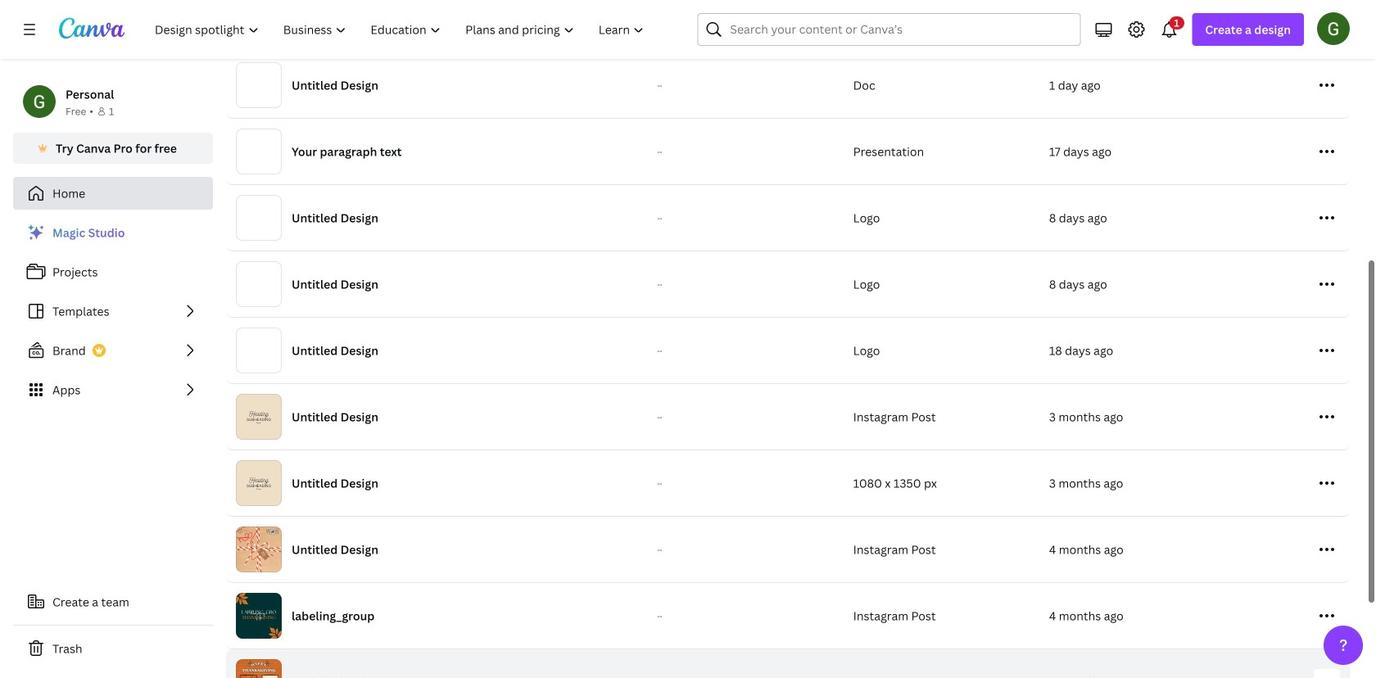 Task type: describe. For each thing, give the bounding box(es) containing it.
Search search field
[[731, 14, 1048, 45]]

gary orlando image
[[1318, 12, 1351, 45]]



Task type: locate. For each thing, give the bounding box(es) containing it.
list
[[13, 216, 213, 406]]

top level navigation element
[[144, 13, 658, 46]]

None search field
[[698, 13, 1081, 46]]



Task type: vqa. For each thing, say whether or not it's contained in the screenshot.
Templates
no



